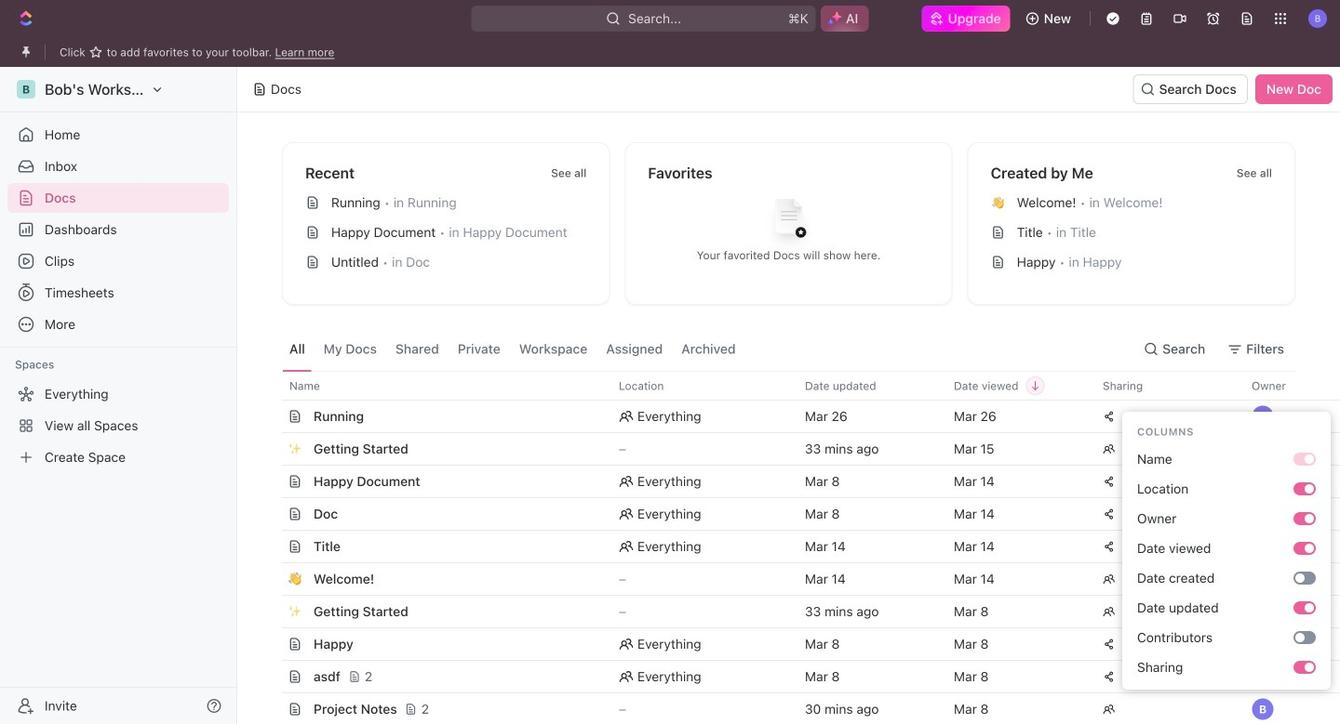 Task type: locate. For each thing, give the bounding box(es) containing it.
sidebar navigation
[[0, 67, 237, 725]]

tab list
[[282, 328, 743, 371]]

8 row from the top
[[262, 596, 1340, 629]]

3 bob, , element from the top
[[1252, 699, 1274, 721]]

cell
[[262, 401, 282, 433], [262, 434, 282, 465], [1241, 434, 1340, 465], [262, 466, 282, 498], [1241, 466, 1340, 498], [262, 499, 282, 530], [1241, 499, 1340, 530], [262, 531, 282, 563], [1241, 531, 1340, 563], [262, 564, 282, 596], [1241, 564, 1340, 596], [262, 597, 282, 628], [1241, 597, 1340, 628], [262, 629, 282, 661], [1241, 629, 1340, 661], [262, 662, 282, 693], [262, 694, 282, 725]]

5 row from the top
[[262, 498, 1340, 531]]

table
[[262, 371, 1340, 725]]

column header
[[262, 371, 282, 401]]

2 vertical spatial bob, , element
[[1252, 699, 1274, 721]]

no favorited docs image
[[751, 185, 826, 259]]

row
[[262, 371, 1340, 401], [262, 400, 1340, 434], [262, 433, 1340, 466], [262, 465, 1340, 499], [262, 498, 1340, 531], [262, 530, 1340, 564], [262, 563, 1340, 597], [262, 596, 1340, 629], [262, 628, 1340, 662], [262, 661, 1340, 694], [262, 693, 1340, 725]]

0 vertical spatial bob, , element
[[1252, 406, 1274, 428]]

bob, , element
[[1252, 406, 1274, 428], [1252, 666, 1274, 689], [1252, 699, 1274, 721]]

6 row from the top
[[262, 530, 1340, 564]]

1 vertical spatial bob, , element
[[1252, 666, 1274, 689]]

11 row from the top
[[262, 693, 1340, 725]]

tree
[[7, 380, 229, 473]]

tree inside sidebar navigation
[[7, 380, 229, 473]]

3 row from the top
[[262, 433, 1340, 466]]

9 row from the top
[[262, 628, 1340, 662]]



Task type: describe. For each thing, give the bounding box(es) containing it.
1 bob, , element from the top
[[1252, 406, 1274, 428]]

1 row from the top
[[262, 371, 1340, 401]]

2 row from the top
[[262, 400, 1340, 434]]

2 bob, , element from the top
[[1252, 666, 1274, 689]]

7 row from the top
[[262, 563, 1340, 597]]

4 row from the top
[[262, 465, 1340, 499]]

10 row from the top
[[262, 661, 1340, 694]]



Task type: vqa. For each thing, say whether or not it's contained in the screenshot.
cell
yes



